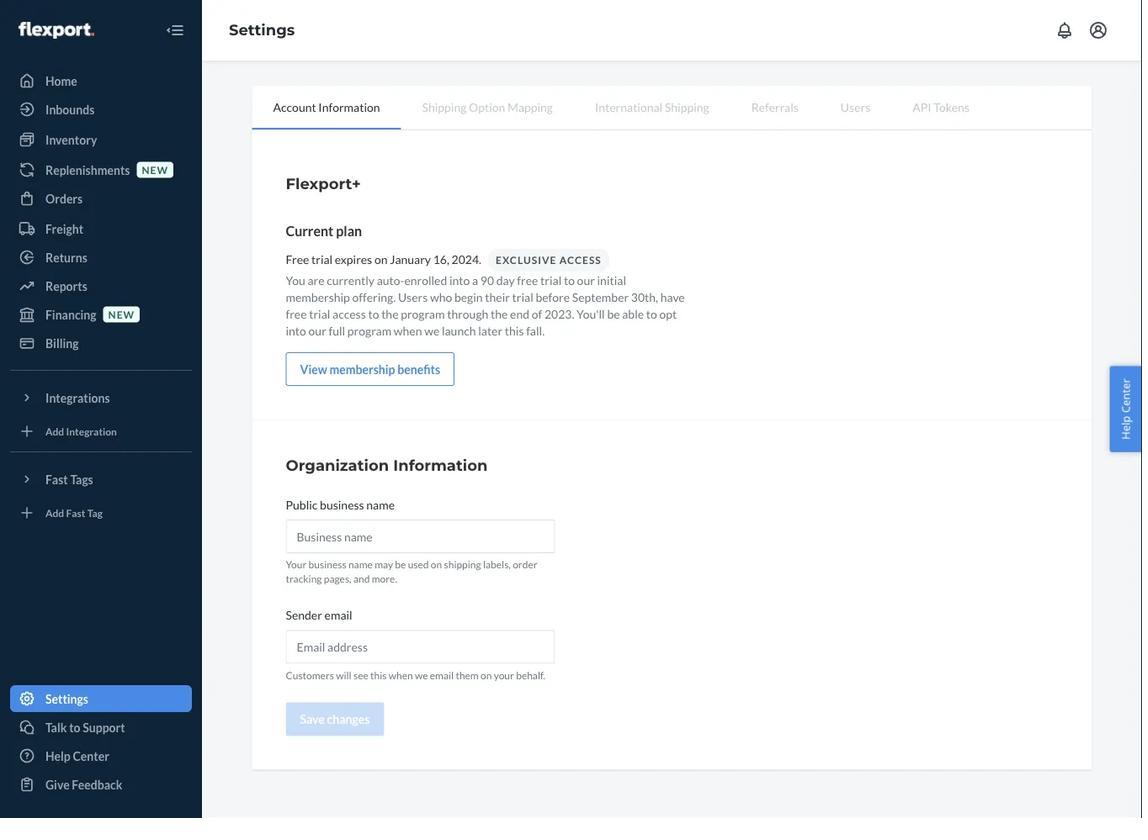 Task type: describe. For each thing, give the bounding box(es) containing it.
reports link
[[10, 273, 192, 300]]

30th,
[[631, 290, 658, 304]]

may
[[375, 559, 393, 571]]

add integration link
[[10, 418, 192, 445]]

be inside your business name may be used on shipping labels, order tracking pages, and more.
[[395, 559, 406, 571]]

help inside button
[[1118, 416, 1133, 440]]

tracking
[[286, 573, 322, 585]]

1 vertical spatial into
[[286, 324, 306, 338]]

before
[[536, 290, 570, 304]]

on inside your business name may be used on shipping labels, order tracking pages, and more.
[[431, 559, 442, 571]]

are
[[308, 273, 324, 287]]

talk to support
[[45, 721, 125, 735]]

save
[[300, 713, 325, 727]]

fall.
[[526, 324, 545, 338]]

of
[[532, 307, 542, 321]]

able
[[622, 307, 644, 321]]

2024.
[[452, 252, 481, 266]]

name for public business name
[[366, 498, 395, 512]]

fast tags button
[[10, 466, 192, 493]]

returns
[[45, 250, 87, 265]]

0 horizontal spatial our
[[308, 324, 326, 338]]

1 horizontal spatial our
[[577, 273, 595, 287]]

shipping option mapping
[[422, 100, 553, 114]]

you'll
[[577, 307, 605, 321]]

used
[[408, 559, 429, 571]]

orders
[[45, 191, 83, 206]]

0 horizontal spatial program
[[347, 324, 391, 338]]

customers will see this when we email them on your behalf.
[[286, 669, 545, 681]]

organization information
[[286, 456, 488, 475]]

reports
[[45, 279, 87, 293]]

shipping option mapping tab
[[401, 86, 574, 128]]

who
[[430, 290, 452, 304]]

add for add fast tag
[[45, 507, 64, 519]]

account information tab
[[252, 86, 401, 130]]

labels,
[[483, 559, 511, 571]]

api tokens
[[912, 100, 969, 114]]

center inside button
[[1118, 379, 1133, 413]]

fast inside dropdown button
[[45, 473, 68, 487]]

mapping
[[507, 100, 553, 114]]

sender
[[286, 608, 322, 623]]

be inside you are currently auto-enrolled into a 90 day free trial to our initial membership offering. users who begin their trial before september 30th, have free trial access to the program through the end of 2023. you'll be able to opt into our full program when we launch later this fall.
[[607, 307, 620, 321]]

integrations button
[[10, 385, 192, 412]]

1 vertical spatial we
[[415, 669, 428, 681]]

have
[[660, 290, 685, 304]]

integration
[[66, 425, 117, 438]]

when inside you are currently auto-enrolled into a 90 day free trial to our initial membership offering. users who begin their trial before september 30th, have free trial access to the program through the end of 2023. you'll be able to opt into our full program when we launch later this fall.
[[394, 324, 422, 338]]

international shipping
[[595, 100, 709, 114]]

day
[[496, 273, 515, 287]]

0 horizontal spatial help center
[[45, 749, 109, 764]]

we inside you are currently auto-enrolled into a 90 day free trial to our initial membership offering. users who begin their trial before september 30th, have free trial access to the program through the end of 2023. you'll be able to opt into our full program when we launch later this fall.
[[424, 324, 440, 338]]

inventory
[[45, 133, 97, 147]]

january
[[390, 252, 431, 266]]

this inside you are currently auto-enrolled into a 90 day free trial to our initial membership offering. users who begin their trial before september 30th, have free trial access to the program through the end of 2023. you'll be able to opt into our full program when we launch later this fall.
[[505, 324, 524, 338]]

open notifications image
[[1055, 20, 1075, 40]]

1 the from the left
[[381, 307, 398, 321]]

a
[[472, 273, 478, 287]]

referrals
[[751, 100, 799, 114]]

open account menu image
[[1088, 20, 1108, 40]]

expires
[[335, 252, 372, 266]]

their
[[485, 290, 510, 304]]

returns link
[[10, 244, 192, 271]]

help center button
[[1110, 366, 1142, 453]]

give
[[45, 778, 70, 792]]

view membership benefits button
[[286, 353, 455, 386]]

will
[[336, 669, 351, 681]]

users tab
[[820, 86, 891, 128]]

auto-
[[377, 273, 404, 287]]

and
[[353, 573, 370, 585]]

freight link
[[10, 215, 192, 242]]

free trial expires on january 16, 2024.
[[286, 252, 481, 266]]

your
[[494, 669, 514, 681]]

api
[[912, 100, 931, 114]]

to down offering.
[[368, 307, 379, 321]]

inbounds link
[[10, 96, 192, 123]]

plan
[[336, 223, 362, 239]]

view
[[300, 362, 327, 377]]

shipping
[[444, 559, 481, 571]]

shipping inside shipping option mapping tab
[[422, 100, 467, 114]]

2023.
[[544, 307, 574, 321]]

tab list containing account information
[[252, 86, 1092, 130]]

1 vertical spatial center
[[73, 749, 109, 764]]

2 horizontal spatial on
[[481, 669, 492, 681]]

more.
[[372, 573, 397, 585]]

your
[[286, 559, 307, 571]]

international shipping tab
[[574, 86, 730, 128]]

users inside you are currently auto-enrolled into a 90 day free trial to our initial membership offering. users who begin their trial before september 30th, have free trial access to the program through the end of 2023. you'll be able to opt into our full program when we launch later this fall.
[[398, 290, 428, 304]]

free
[[286, 252, 309, 266]]

integrations
[[45, 391, 110, 405]]

users inside tab
[[841, 100, 870, 114]]

Business name text field
[[286, 520, 555, 554]]

1 vertical spatial free
[[286, 307, 307, 321]]

order
[[513, 559, 537, 571]]

flexport+
[[286, 174, 361, 193]]

access
[[332, 307, 366, 321]]

0 horizontal spatial email
[[324, 608, 352, 623]]

them
[[456, 669, 479, 681]]

trial up end
[[512, 290, 533, 304]]

replenishments
[[45, 163, 130, 177]]

feedback
[[72, 778, 122, 792]]

offering.
[[352, 290, 396, 304]]

16,
[[433, 252, 449, 266]]

to left opt
[[646, 307, 657, 321]]

membership inside button
[[329, 362, 395, 377]]

add fast tag
[[45, 507, 103, 519]]

orders link
[[10, 185, 192, 212]]

1 vertical spatial email
[[430, 669, 454, 681]]

international
[[595, 100, 662, 114]]

public business name
[[286, 498, 395, 512]]

2 the from the left
[[491, 307, 508, 321]]



Task type: vqa. For each thing, say whether or not it's contained in the screenshot.
Tag
yes



Task type: locate. For each thing, give the bounding box(es) containing it.
shipping left option
[[422, 100, 467, 114]]

1 vertical spatial add
[[45, 507, 64, 519]]

inbounds
[[45, 102, 95, 117]]

0 vertical spatial name
[[366, 498, 395, 512]]

full
[[329, 324, 345, 338]]

new down 'reports' "link"
[[108, 308, 135, 321]]

0 horizontal spatial be
[[395, 559, 406, 571]]

add fast tag link
[[10, 500, 192, 527]]

1 horizontal spatial this
[[505, 324, 524, 338]]

1 horizontal spatial the
[[491, 307, 508, 321]]

1 horizontal spatial help
[[1118, 416, 1133, 440]]

we left launch
[[424, 324, 440, 338]]

1 horizontal spatial help center
[[1118, 379, 1133, 440]]

0 vertical spatial be
[[607, 307, 620, 321]]

sender email
[[286, 608, 352, 623]]

end
[[510, 307, 529, 321]]

0 horizontal spatial users
[[398, 290, 428, 304]]

0 horizontal spatial the
[[381, 307, 398, 321]]

trial up are
[[311, 252, 333, 266]]

0 horizontal spatial free
[[286, 307, 307, 321]]

0 vertical spatial when
[[394, 324, 422, 338]]

information right account
[[318, 100, 380, 114]]

help center
[[1118, 379, 1133, 440], [45, 749, 109, 764]]

give feedback
[[45, 778, 122, 792]]

shipping
[[422, 100, 467, 114], [665, 100, 709, 114]]

1 vertical spatial help center
[[45, 749, 109, 764]]

api tokens tab
[[891, 86, 991, 128]]

add left integration at the left bottom of page
[[45, 425, 64, 438]]

new for financing
[[108, 308, 135, 321]]

support
[[83, 721, 125, 735]]

0 horizontal spatial help
[[45, 749, 71, 764]]

0 horizontal spatial settings
[[45, 692, 88, 707]]

0 horizontal spatial information
[[318, 100, 380, 114]]

1 horizontal spatial free
[[517, 273, 538, 287]]

0 horizontal spatial shipping
[[422, 100, 467, 114]]

0 vertical spatial business
[[320, 498, 364, 512]]

0 vertical spatial new
[[142, 164, 168, 176]]

information for organization information
[[393, 456, 488, 475]]

to inside button
[[69, 721, 80, 735]]

current plan
[[286, 223, 362, 239]]

home
[[45, 74, 77, 88]]

you are currently auto-enrolled into a 90 day free trial to our initial membership offering. users who begin their trial before september 30th, have free trial access to the program through the end of 2023. you'll be able to opt into our full program when we launch later this fall.
[[286, 273, 685, 338]]

your business name may be used on shipping labels, order tracking pages, and more.
[[286, 559, 537, 585]]

1 vertical spatial information
[[393, 456, 488, 475]]

on right "used"
[[431, 559, 442, 571]]

later
[[478, 324, 502, 338]]

free
[[517, 273, 538, 287], [286, 307, 307, 321]]

information for account information
[[318, 100, 380, 114]]

1 vertical spatial settings
[[45, 692, 88, 707]]

account
[[273, 100, 316, 114]]

our down access
[[577, 273, 595, 287]]

tags
[[70, 473, 93, 487]]

name inside your business name may be used on shipping labels, order tracking pages, and more.
[[348, 559, 373, 571]]

name for your business name may be used on shipping labels, order tracking pages, and more.
[[348, 559, 373, 571]]

settings link up account
[[229, 21, 295, 39]]

1 horizontal spatial settings
[[229, 21, 295, 39]]

home link
[[10, 67, 192, 94]]

fast
[[45, 473, 68, 487], [66, 507, 85, 519]]

0 horizontal spatial this
[[370, 669, 387, 681]]

on left your
[[481, 669, 492, 681]]

1 horizontal spatial settings link
[[229, 21, 295, 39]]

september
[[572, 290, 629, 304]]

tab list
[[252, 86, 1092, 130]]

billing
[[45, 336, 79, 351]]

access
[[559, 254, 602, 266]]

the down offering.
[[381, 307, 398, 321]]

current
[[286, 223, 333, 239]]

to down access
[[564, 273, 575, 287]]

this down end
[[505, 324, 524, 338]]

1 vertical spatial new
[[108, 308, 135, 321]]

90
[[480, 273, 494, 287]]

fast left tag
[[66, 507, 85, 519]]

name up and
[[348, 559, 373, 571]]

benefits
[[397, 362, 440, 377]]

add integration
[[45, 425, 117, 438]]

settings up account
[[229, 21, 295, 39]]

shipping inside international shipping tab
[[665, 100, 709, 114]]

new up orders link
[[142, 164, 168, 176]]

business down organization
[[320, 498, 364, 512]]

Email address text field
[[286, 631, 555, 664]]

email right sender
[[324, 608, 352, 623]]

1 vertical spatial users
[[398, 290, 428, 304]]

to right talk at the left bottom of the page
[[69, 721, 80, 735]]

0 horizontal spatial settings link
[[10, 686, 192, 713]]

membership down full
[[329, 362, 395, 377]]

0 horizontal spatial into
[[286, 324, 306, 338]]

program down who
[[401, 307, 445, 321]]

0 vertical spatial settings
[[229, 21, 295, 39]]

0 vertical spatial email
[[324, 608, 352, 623]]

be left able
[[607, 307, 620, 321]]

0 vertical spatial this
[[505, 324, 524, 338]]

see
[[353, 669, 368, 681]]

exclusive access
[[496, 254, 602, 266]]

account information
[[273, 100, 380, 114]]

tokens
[[934, 100, 969, 114]]

0 vertical spatial add
[[45, 425, 64, 438]]

organization
[[286, 456, 389, 475]]

0 horizontal spatial on
[[374, 252, 388, 266]]

the down their
[[491, 307, 508, 321]]

new
[[142, 164, 168, 176], [108, 308, 135, 321]]

1 vertical spatial name
[[348, 559, 373, 571]]

name
[[366, 498, 395, 512], [348, 559, 373, 571]]

1 horizontal spatial into
[[449, 273, 470, 287]]

1 vertical spatial on
[[431, 559, 442, 571]]

0 vertical spatial fast
[[45, 473, 68, 487]]

add for add integration
[[45, 425, 64, 438]]

information inside tab
[[318, 100, 380, 114]]

we down email address 'text field'
[[415, 669, 428, 681]]

tag
[[87, 507, 103, 519]]

name down organization information
[[366, 498, 395, 512]]

help center inside button
[[1118, 379, 1133, 440]]

2 shipping from the left
[[665, 100, 709, 114]]

view membership benefits
[[300, 362, 440, 377]]

talk to support button
[[10, 715, 192, 741]]

settings up talk at the left bottom of the page
[[45, 692, 88, 707]]

help
[[1118, 416, 1133, 440], [45, 749, 71, 764]]

information up business name text box
[[393, 456, 488, 475]]

give feedback button
[[10, 772, 192, 799]]

behalf.
[[516, 669, 545, 681]]

1 vertical spatial fast
[[66, 507, 85, 519]]

1 vertical spatial business
[[309, 559, 346, 571]]

1 vertical spatial program
[[347, 324, 391, 338]]

0 vertical spatial into
[[449, 273, 470, 287]]

1 vertical spatial membership
[[329, 362, 395, 377]]

program
[[401, 307, 445, 321], [347, 324, 391, 338]]

currently
[[327, 273, 374, 287]]

trial up before
[[540, 273, 562, 287]]

add
[[45, 425, 64, 438], [45, 507, 64, 519]]

save changes
[[300, 713, 370, 727]]

1 vertical spatial settings link
[[10, 686, 192, 713]]

0 vertical spatial users
[[841, 100, 870, 114]]

settings link up talk to support button at the left
[[10, 686, 192, 713]]

into left full
[[286, 324, 306, 338]]

1 vertical spatial be
[[395, 559, 406, 571]]

1 horizontal spatial shipping
[[665, 100, 709, 114]]

1 add from the top
[[45, 425, 64, 438]]

business inside your business name may be used on shipping labels, order tracking pages, and more.
[[309, 559, 346, 571]]

users
[[841, 100, 870, 114], [398, 290, 428, 304]]

1 shipping from the left
[[422, 100, 467, 114]]

1 horizontal spatial users
[[841, 100, 870, 114]]

on up auto-
[[374, 252, 388, 266]]

inventory link
[[10, 126, 192, 153]]

talk
[[45, 721, 67, 735]]

this right see
[[370, 669, 387, 681]]

new for replenishments
[[142, 164, 168, 176]]

1 horizontal spatial on
[[431, 559, 442, 571]]

close navigation image
[[165, 20, 185, 40]]

0 vertical spatial settings link
[[229, 21, 295, 39]]

add down "fast tags"
[[45, 507, 64, 519]]

0 vertical spatial help
[[1118, 416, 1133, 440]]

free down you
[[286, 307, 307, 321]]

opt
[[659, 307, 677, 321]]

0 vertical spatial membership
[[286, 290, 350, 304]]

2 add from the top
[[45, 507, 64, 519]]

email left them
[[430, 669, 454, 681]]

1 vertical spatial this
[[370, 669, 387, 681]]

referrals tab
[[730, 86, 820, 128]]

program down access
[[347, 324, 391, 338]]

enrolled
[[404, 273, 447, 287]]

0 vertical spatial we
[[424, 324, 440, 338]]

business for your
[[309, 559, 346, 571]]

when up benefits
[[394, 324, 422, 338]]

1 horizontal spatial center
[[1118, 379, 1133, 413]]

shipping right international
[[665, 100, 709, 114]]

1 vertical spatial help
[[45, 749, 71, 764]]

1 horizontal spatial email
[[430, 669, 454, 681]]

business up the pages,
[[309, 559, 346, 571]]

be right may
[[395, 559, 406, 571]]

0 vertical spatial free
[[517, 273, 538, 287]]

you
[[286, 273, 305, 287]]

1 horizontal spatial be
[[607, 307, 620, 321]]

1 horizontal spatial new
[[142, 164, 168, 176]]

membership
[[286, 290, 350, 304], [329, 362, 395, 377]]

business for public
[[320, 498, 364, 512]]

membership inside you are currently auto-enrolled into a 90 day free trial to our initial membership offering. users who begin their trial before september 30th, have free trial access to the program through the end of 2023. you'll be able to opt into our full program when we launch later this fall.
[[286, 290, 350, 304]]

0 horizontal spatial new
[[108, 308, 135, 321]]

membership down are
[[286, 290, 350, 304]]

0 vertical spatial center
[[1118, 379, 1133, 413]]

email
[[324, 608, 352, 623], [430, 669, 454, 681]]

customers
[[286, 669, 334, 681]]

when down email address 'text field'
[[389, 669, 413, 681]]

2 vertical spatial on
[[481, 669, 492, 681]]

pages,
[[324, 573, 351, 585]]

1 vertical spatial when
[[389, 669, 413, 681]]

trial up full
[[309, 307, 330, 321]]

users left api
[[841, 100, 870, 114]]

free down exclusive
[[517, 273, 538, 287]]

0 vertical spatial on
[[374, 252, 388, 266]]

billing link
[[10, 330, 192, 357]]

settings
[[229, 21, 295, 39], [45, 692, 88, 707]]

save changes button
[[286, 703, 384, 737]]

0 horizontal spatial center
[[73, 749, 109, 764]]

0 vertical spatial our
[[577, 273, 595, 287]]

begin
[[454, 290, 483, 304]]

fast left tags
[[45, 473, 68, 487]]

be
[[607, 307, 620, 321], [395, 559, 406, 571]]

1 horizontal spatial program
[[401, 307, 445, 321]]

financing
[[45, 308, 96, 322]]

flexport logo image
[[19, 22, 94, 39]]

1 vertical spatial our
[[308, 324, 326, 338]]

into left the a
[[449, 273, 470, 287]]

initial
[[597, 273, 626, 287]]

1 horizontal spatial information
[[393, 456, 488, 475]]

we
[[424, 324, 440, 338], [415, 669, 428, 681]]

into
[[449, 273, 470, 287], [286, 324, 306, 338]]

0 vertical spatial program
[[401, 307, 445, 321]]

our left full
[[308, 324, 326, 338]]

0 vertical spatial information
[[318, 100, 380, 114]]

users down enrolled
[[398, 290, 428, 304]]

changes
[[327, 713, 370, 727]]

0 vertical spatial help center
[[1118, 379, 1133, 440]]



